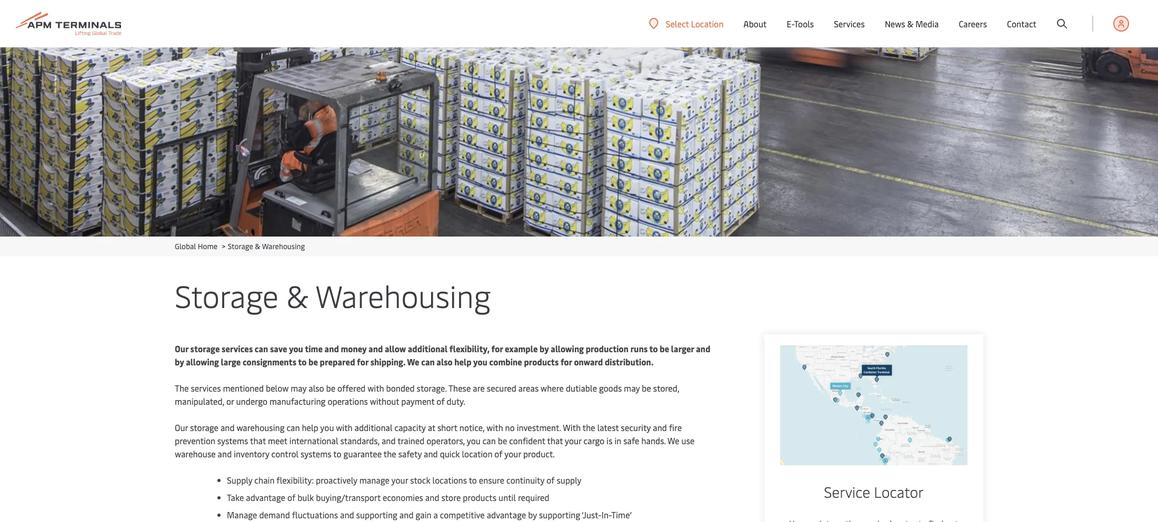 Task type: locate. For each thing, give the bounding box(es) containing it.
chain
[[254, 475, 275, 486]]

0 horizontal spatial also
[[309, 383, 324, 394]]

1 vertical spatial &
[[255, 242, 260, 252]]

help inside our storage services can save you time and money and allow additional flexibility, for example by allowing production runs to be larger and by allowing large consignments to be prepared for shipping. we can also help you combine products for onward distribution.
[[454, 356, 472, 368]]

about
[[744, 18, 767, 29]]

1 vertical spatial warehousing
[[316, 275, 491, 316]]

capacity
[[395, 422, 426, 434]]

to left guarantee
[[333, 449, 341, 460]]

services up large
[[222, 343, 253, 355]]

advantage down chain
[[246, 492, 285, 504]]

storage for and
[[190, 422, 219, 434]]

1 vertical spatial our
[[175, 422, 188, 434]]

take
[[227, 492, 244, 504]]

goods
[[599, 383, 622, 394]]

0 vertical spatial the
[[583, 422, 595, 434]]

be left offered
[[326, 383, 335, 394]]

security
[[621, 422, 651, 434]]

demand
[[259, 510, 290, 521]]

1 vertical spatial services
[[191, 383, 221, 394]]

may right goods
[[624, 383, 640, 394]]

with up without
[[368, 383, 384, 394]]

news
[[885, 18, 905, 29]]

allowing
[[551, 343, 584, 355], [186, 356, 219, 368]]

additional inside "our storage and warehousing can help you with additional capacity at short notice, with no investment. with the latest security and fire prevention systems that meet international standards, and trained operators, you can be confident that your cargo is in safe hands. we use warehouse and inventory control systems to guarantee the safety and quick location of your product."
[[355, 422, 393, 434]]

additional up we
[[408, 343, 448, 355]]

gain
[[416, 510, 431, 521]]

products down "ensure"
[[463, 492, 497, 504]]

1 horizontal spatial additional
[[408, 343, 448, 355]]

your up economies
[[391, 475, 408, 486]]

your down confident
[[505, 449, 521, 460]]

1 vertical spatial also
[[309, 383, 324, 394]]

help
[[454, 356, 472, 368], [302, 422, 318, 434]]

1 horizontal spatial that
[[547, 435, 563, 447]]

our up "the" on the bottom of the page
[[175, 343, 189, 355]]

allowing up onward
[[551, 343, 584, 355]]

1 horizontal spatial products
[[524, 356, 559, 368]]

the left safety
[[384, 449, 396, 460]]

notice,
[[460, 422, 485, 434]]

help up international
[[302, 422, 318, 434]]

1 horizontal spatial help
[[454, 356, 472, 368]]

services
[[222, 343, 253, 355], [191, 383, 221, 394]]

by up "the" on the bottom of the page
[[175, 356, 184, 368]]

storage inside "our storage and warehousing can help you with additional capacity at short notice, with no investment. with the latest security and fire prevention systems that meet international standards, and trained operators, you can be confident that your cargo is in safe hands. we use warehouse and inventory control systems to guarantee the safety and quick location of your product."
[[190, 422, 219, 434]]

1 horizontal spatial allowing
[[551, 343, 584, 355]]

you
[[289, 343, 303, 355], [473, 356, 488, 368], [320, 422, 334, 434], [467, 435, 481, 447]]

and left trained
[[382, 435, 396, 447]]

news & media button
[[885, 0, 939, 47]]

supporting down required
[[539, 510, 580, 521]]

advantage inside manage demand fluctuations and supporting and gain a competitive advantage by supporting 'just-in-time'
[[487, 510, 526, 521]]

1 vertical spatial systems
[[301, 449, 332, 460]]

and up prepared
[[325, 343, 339, 355]]

storage
[[190, 343, 220, 355], [190, 422, 219, 434]]

hands. we
[[641, 435, 680, 447]]

2 may from the left
[[624, 383, 640, 394]]

1 horizontal spatial systems
[[301, 449, 332, 460]]

0 vertical spatial services
[[222, 343, 253, 355]]

global
[[175, 242, 196, 252]]

large
[[221, 356, 241, 368]]

and
[[325, 343, 339, 355], [369, 343, 383, 355], [696, 343, 711, 355], [221, 422, 235, 434], [653, 422, 667, 434], [382, 435, 396, 447], [218, 449, 232, 460], [424, 449, 438, 460], [425, 492, 439, 504], [340, 510, 354, 521], [400, 510, 414, 521]]

secured
[[487, 383, 516, 394]]

locations
[[433, 475, 467, 486]]

supporting down take advantage of bulk buying/transport economies and store products until required on the bottom
[[356, 510, 397, 521]]

location
[[691, 18, 724, 29]]

duty.
[[447, 396, 466, 408]]

and up shipping.
[[369, 343, 383, 355]]

0 vertical spatial products
[[524, 356, 559, 368]]

at
[[428, 422, 435, 434]]

1 our from the top
[[175, 343, 189, 355]]

to right 'runs'
[[649, 343, 658, 355]]

may
[[291, 383, 307, 394], [624, 383, 640, 394]]

0 horizontal spatial additional
[[355, 422, 393, 434]]

1 vertical spatial storage
[[190, 422, 219, 434]]

0 horizontal spatial help
[[302, 422, 318, 434]]

0 horizontal spatial with
[[336, 422, 353, 434]]

services up 'manipulated,' at left bottom
[[191, 383, 221, 394]]

e-tools button
[[787, 0, 814, 47]]

0 horizontal spatial by
[[175, 356, 184, 368]]

allowing left large
[[186, 356, 219, 368]]

by right example
[[540, 343, 549, 355]]

a
[[434, 510, 438, 521]]

1 horizontal spatial also
[[437, 356, 453, 368]]

be left stored,
[[642, 383, 651, 394]]

1 horizontal spatial for
[[492, 343, 503, 355]]

2 vertical spatial your
[[391, 475, 408, 486]]

1 horizontal spatial supporting
[[539, 510, 580, 521]]

with
[[368, 383, 384, 394], [336, 422, 353, 434], [487, 422, 503, 434]]

0 horizontal spatial may
[[291, 383, 307, 394]]

1 horizontal spatial &
[[286, 275, 308, 316]]

the
[[175, 383, 189, 394]]

runs
[[631, 343, 648, 355]]

e-
[[787, 18, 794, 29]]

supply
[[227, 475, 252, 486]]

be inside "our storage and warehousing can help you with additional capacity at short notice, with no investment. with the latest security and fire prevention systems that meet international standards, and trained operators, you can be confident that your cargo is in safe hands. we use warehouse and inventory control systems to guarantee the safety and quick location of your product."
[[498, 435, 507, 447]]

advantage
[[246, 492, 285, 504], [487, 510, 526, 521]]

also down flexibility,
[[437, 356, 453, 368]]

1 vertical spatial advantage
[[487, 510, 526, 521]]

operators,
[[427, 435, 465, 447]]

1 vertical spatial allowing
[[186, 356, 219, 368]]

contact
[[1007, 18, 1037, 29]]

2 horizontal spatial &
[[907, 18, 914, 29]]

storage for services
[[190, 343, 220, 355]]

for up "combine"
[[492, 343, 503, 355]]

2 horizontal spatial with
[[487, 422, 503, 434]]

that down "warehousing"
[[250, 435, 266, 447]]

our inside our storage services can save you time and money and allow additional flexibility, for example by allowing production runs to be larger and by allowing large consignments to be prepared for shipping. we can also help you combine products for onward distribution.
[[175, 343, 189, 355]]

no
[[505, 422, 515, 434]]

tools
[[794, 18, 814, 29]]

to inside "our storage and warehousing can help you with additional capacity at short notice, with no investment. with the latest security and fire prevention systems that meet international standards, and trained operators, you can be confident that your cargo is in safe hands. we use warehouse and inventory control systems to guarantee the safety and quick location of your product."
[[333, 449, 341, 460]]

0 horizontal spatial allowing
[[186, 356, 219, 368]]

1 horizontal spatial may
[[624, 383, 640, 394]]

additional up standards,
[[355, 422, 393, 434]]

0 horizontal spatial the
[[384, 449, 396, 460]]

1 vertical spatial the
[[384, 449, 396, 460]]

supporting
[[356, 510, 397, 521], [539, 510, 580, 521]]

1 may from the left
[[291, 383, 307, 394]]

that up product.
[[547, 435, 563, 447]]

systems down international
[[301, 449, 332, 460]]

systems
[[217, 435, 248, 447], [301, 449, 332, 460]]

continuity
[[507, 475, 545, 486]]

and up hands. we
[[653, 422, 667, 434]]

storage down >
[[175, 275, 279, 316]]

0 horizontal spatial services
[[191, 383, 221, 394]]

& inside popup button
[[907, 18, 914, 29]]

1 vertical spatial storage
[[175, 275, 279, 316]]

2 vertical spatial &
[[286, 275, 308, 316]]

2 our from the top
[[175, 422, 188, 434]]

save
[[270, 343, 287, 355]]

0 horizontal spatial advantage
[[246, 492, 285, 504]]

and up a
[[425, 492, 439, 504]]

0 horizontal spatial your
[[391, 475, 408, 486]]

mentioned
[[223, 383, 264, 394]]

economies
[[383, 492, 423, 504]]

our inside "our storage and warehousing can help you with additional capacity at short notice, with no investment. with the latest security and fire prevention systems that meet international standards, and trained operators, you can be confident that your cargo is in safe hands. we use warehouse and inventory control systems to guarantee the safety and quick location of your product."
[[175, 422, 188, 434]]

also
[[437, 356, 453, 368], [309, 383, 324, 394]]

0 vertical spatial warehousing
[[262, 242, 305, 252]]

warehousing
[[237, 422, 285, 434]]

for left onward
[[561, 356, 572, 368]]

1 horizontal spatial with
[[368, 383, 384, 394]]

your
[[565, 435, 582, 447], [505, 449, 521, 460], [391, 475, 408, 486]]

0 horizontal spatial systems
[[217, 435, 248, 447]]

careers
[[959, 18, 987, 29]]

products down example
[[524, 356, 559, 368]]

can up meet
[[287, 422, 300, 434]]

with up standards,
[[336, 422, 353, 434]]

our up prevention
[[175, 422, 188, 434]]

1 horizontal spatial your
[[505, 449, 521, 460]]

required
[[518, 492, 550, 504]]

warehouse
[[175, 449, 216, 460]]

0 horizontal spatial that
[[250, 435, 266, 447]]

payment
[[401, 396, 435, 408]]

1 vertical spatial products
[[463, 492, 497, 504]]

of left supply
[[547, 475, 555, 486]]

short
[[438, 422, 457, 434]]

media
[[916, 18, 939, 29]]

the up cargo
[[583, 422, 595, 434]]

1 horizontal spatial the
[[583, 422, 595, 434]]

service
[[824, 482, 870, 502]]

1 horizontal spatial advantage
[[487, 510, 526, 521]]

1 horizontal spatial services
[[222, 343, 253, 355]]

store
[[441, 492, 461, 504]]

also inside our storage services can save you time and money and allow additional flexibility, for example by allowing production runs to be larger and by allowing large consignments to be prepared for shipping. we can also help you combine products for onward distribution.
[[437, 356, 453, 368]]

systems up inventory
[[217, 435, 248, 447]]

of right location
[[495, 449, 503, 460]]

also inside the services mentioned below may also be offered with bonded storage. these are secured areas where dutiable goods may be stored, manipulated, or undergo manufacturing operations without payment of duty.
[[309, 383, 324, 394]]

2 horizontal spatial for
[[561, 356, 572, 368]]

fire
[[669, 422, 682, 434]]

advantage down until at the left bottom of the page
[[487, 510, 526, 521]]

we
[[407, 356, 419, 368]]

manage
[[359, 475, 390, 486]]

1 vertical spatial additional
[[355, 422, 393, 434]]

to down time
[[298, 356, 307, 368]]

bulk
[[298, 492, 314, 504]]

or
[[226, 396, 234, 408]]

can
[[255, 343, 268, 355], [421, 356, 435, 368], [287, 422, 300, 434], [483, 435, 496, 447]]

of left duty.
[[437, 396, 445, 408]]

services inside the services mentioned below may also be offered with bonded storage. these are secured areas where dutiable goods may be stored, manipulated, or undergo manufacturing operations without payment of duty.
[[191, 383, 221, 394]]

control
[[271, 449, 299, 460]]

help down flexibility,
[[454, 356, 472, 368]]

distribution.
[[605, 356, 654, 368]]

your down with
[[565, 435, 582, 447]]

1 storage from the top
[[190, 343, 220, 355]]

with left no
[[487, 422, 503, 434]]

0 vertical spatial help
[[454, 356, 472, 368]]

&
[[907, 18, 914, 29], [255, 242, 260, 252], [286, 275, 308, 316]]

products
[[524, 356, 559, 368], [463, 492, 497, 504]]

the
[[583, 422, 595, 434], [384, 449, 396, 460]]

2 horizontal spatial your
[[565, 435, 582, 447]]

allow
[[385, 343, 406, 355]]

proactively
[[316, 475, 357, 486]]

1 horizontal spatial by
[[528, 510, 537, 521]]

1 vertical spatial help
[[302, 422, 318, 434]]

0 vertical spatial additional
[[408, 343, 448, 355]]

and right larger
[[696, 343, 711, 355]]

storage inside our storage services can save you time and money and allow additional flexibility, for example by allowing production runs to be larger and by allowing large consignments to be prepared for shipping. we can also help you combine products for onward distribution.
[[190, 343, 220, 355]]

may up 'manufacturing'
[[291, 383, 307, 394]]

find services offered by apm terminals globally image
[[780, 346, 968, 466]]

0 vertical spatial our
[[175, 343, 189, 355]]

2 storage from the top
[[190, 422, 219, 434]]

storage right >
[[228, 242, 253, 252]]

be down no
[[498, 435, 507, 447]]

are
[[473, 383, 485, 394]]

by down required
[[528, 510, 537, 521]]

2 vertical spatial by
[[528, 510, 537, 521]]

2 horizontal spatial by
[[540, 343, 549, 355]]

also up 'manufacturing'
[[309, 383, 324, 394]]

for down money
[[357, 356, 369, 368]]

services button
[[834, 0, 865, 47]]

0 horizontal spatial supporting
[[356, 510, 397, 521]]

0 vertical spatial also
[[437, 356, 453, 368]]

0 horizontal spatial products
[[463, 492, 497, 504]]

0 horizontal spatial &
[[255, 242, 260, 252]]

0 horizontal spatial warehousing
[[262, 242, 305, 252]]

0 vertical spatial storage
[[190, 343, 220, 355]]

0 vertical spatial &
[[907, 18, 914, 29]]

1 vertical spatial by
[[175, 356, 184, 368]]



Task type: vqa. For each thing, say whether or not it's contained in the screenshot.
topmost allowing
yes



Task type: describe. For each thing, give the bounding box(es) containing it.
our for our storage services can save you time and money and allow additional flexibility, for example by allowing production runs to be larger and by allowing large consignments to be prepared for shipping. we can also help you combine products for onward distribution.
[[175, 343, 189, 355]]

careers button
[[959, 0, 987, 47]]

0 vertical spatial advantage
[[246, 492, 285, 504]]

service locator
[[824, 482, 924, 502]]

with inside the services mentioned below may also be offered with bonded storage. these are secured areas where dutiable goods may be stored, manipulated, or undergo manufacturing operations without payment of duty.
[[368, 383, 384, 394]]

our for our storage and warehousing can help you with additional capacity at short notice, with no investment. with the latest security and fire prevention systems that meet international standards, and trained operators, you can be confident that your cargo is in safe hands. we use warehouse and inventory control systems to guarantee the safety and quick location of your product.
[[175, 422, 188, 434]]

time'
[[611, 510, 631, 521]]

bonded
[[386, 383, 415, 394]]

our storage services can save you time and money and allow additional flexibility, for example by allowing production runs to be larger and by allowing large consignments to be prepared for shipping. we can also help you combine products for onward distribution.
[[175, 343, 711, 368]]

manage demand fluctuations and supporting and gain a competitive advantage by supporting 'just-in-time'
[[227, 510, 631, 523]]

of inside the services mentioned below may also be offered with bonded storage. these are secured areas where dutiable goods may be stored, manipulated, or undergo manufacturing operations without payment of duty.
[[437, 396, 445, 408]]

contact button
[[1007, 0, 1037, 47]]

storage.
[[417, 383, 447, 394]]

you down flexibility,
[[473, 356, 488, 368]]

stored,
[[653, 383, 679, 394]]

investment.
[[517, 422, 561, 434]]

additional inside our storage services can save you time and money and allow additional flexibility, for example by allowing production runs to be larger and by allowing large consignments to be prepared for shipping. we can also help you combine products for onward distribution.
[[408, 343, 448, 355]]

select
[[666, 18, 689, 29]]

combine
[[489, 356, 522, 368]]

>
[[222, 242, 226, 252]]

with
[[563, 422, 581, 434]]

reefer storage vado italy image
[[0, 47, 1158, 237]]

fluctuations
[[292, 510, 338, 521]]

inventory
[[234, 449, 269, 460]]

until
[[499, 492, 516, 504]]

news & media
[[885, 18, 939, 29]]

& for storage
[[286, 275, 308, 316]]

and down or in the left of the page
[[221, 422, 235, 434]]

supply chain flexibility: proactively manage your stock locations to ensure continuity of supply
[[227, 475, 582, 486]]

example
[[505, 343, 538, 355]]

cargo
[[584, 435, 605, 447]]

below
[[266, 383, 289, 394]]

prevention
[[175, 435, 215, 447]]

our storage and warehousing can help you with additional capacity at short notice, with no investment. with the latest security and fire prevention systems that meet international standards, and trained operators, you can be confident that your cargo is in safe hands. we use warehouse and inventory control systems to guarantee the safety and quick location of your product.
[[175, 422, 695, 460]]

safe
[[623, 435, 639, 447]]

0 vertical spatial by
[[540, 343, 549, 355]]

ensure
[[479, 475, 504, 486]]

is
[[607, 435, 613, 447]]

and left gain
[[400, 510, 414, 521]]

2 supporting from the left
[[539, 510, 580, 521]]

and down buying/transport
[[340, 510, 354, 521]]

can up location
[[483, 435, 496, 447]]

you right save
[[289, 343, 303, 355]]

select location button
[[649, 18, 724, 29]]

prepared
[[320, 356, 355, 368]]

areas
[[518, 383, 539, 394]]

1 vertical spatial your
[[505, 449, 521, 460]]

and left inventory
[[218, 449, 232, 460]]

0 vertical spatial allowing
[[551, 343, 584, 355]]

competitive
[[440, 510, 485, 521]]

dutiable
[[566, 383, 597, 394]]

without
[[370, 396, 399, 408]]

supply
[[557, 475, 582, 486]]

offered
[[338, 383, 366, 394]]

can right we
[[421, 356, 435, 368]]

latest
[[597, 422, 619, 434]]

can up consignments
[[255, 343, 268, 355]]

services inside our storage services can save you time and money and allow additional flexibility, for example by allowing production runs to be larger and by allowing large consignments to be prepared for shipping. we can also help you combine products for onward distribution.
[[222, 343, 253, 355]]

take advantage of bulk buying/transport economies and store products until required
[[227, 492, 550, 504]]

standards,
[[340, 435, 380, 447]]

global home link
[[175, 242, 217, 252]]

2 that from the left
[[547, 435, 563, 447]]

flexibility:
[[277, 475, 314, 486]]

of inside "our storage and warehousing can help you with additional capacity at short notice, with no investment. with the latest security and fire prevention systems that meet international standards, and trained operators, you can be confident that your cargo is in safe hands. we use warehouse and inventory control systems to guarantee the safety and quick location of your product."
[[495, 449, 503, 460]]

time
[[305, 343, 323, 355]]

use
[[682, 435, 695, 447]]

e-tools
[[787, 18, 814, 29]]

flexibility,
[[450, 343, 490, 355]]

and left quick
[[424, 449, 438, 460]]

& for news
[[907, 18, 914, 29]]

about button
[[744, 0, 767, 47]]

quick
[[440, 449, 460, 460]]

0 vertical spatial storage
[[228, 242, 253, 252]]

product.
[[523, 449, 555, 460]]

larger
[[671, 343, 694, 355]]

production
[[586, 343, 629, 355]]

money
[[341, 343, 367, 355]]

manufacturing
[[270, 396, 326, 408]]

be left larger
[[660, 343, 669, 355]]

where
[[541, 383, 564, 394]]

global home > storage & warehousing
[[175, 242, 305, 252]]

help inside "our storage and warehousing can help you with additional capacity at short notice, with no investment. with the latest security and fire prevention systems that meet international standards, and trained operators, you can be confident that your cargo is in safe hands. we use warehouse and inventory control systems to guarantee the safety and quick location of your product."
[[302, 422, 318, 434]]

of left bulk
[[287, 492, 295, 504]]

in
[[615, 435, 621, 447]]

location
[[462, 449, 493, 460]]

0 vertical spatial your
[[565, 435, 582, 447]]

0 vertical spatial systems
[[217, 435, 248, 447]]

trained
[[398, 435, 425, 447]]

locator
[[874, 482, 924, 502]]

international
[[289, 435, 338, 447]]

to left "ensure"
[[469, 475, 477, 486]]

storage & warehousing
[[175, 275, 491, 316]]

0 horizontal spatial for
[[357, 356, 369, 368]]

be down time
[[309, 356, 318, 368]]

manipulated,
[[175, 396, 224, 408]]

select location
[[666, 18, 724, 29]]

you up international
[[320, 422, 334, 434]]

products inside our storage services can save you time and money and allow additional flexibility, for example by allowing production runs to be larger and by allowing large consignments to be prepared for shipping. we can also help you combine products for onward distribution.
[[524, 356, 559, 368]]

confident
[[509, 435, 545, 447]]

guarantee
[[344, 449, 382, 460]]

safety
[[398, 449, 422, 460]]

these
[[449, 383, 471, 394]]

1 supporting from the left
[[356, 510, 397, 521]]

1 horizontal spatial warehousing
[[316, 275, 491, 316]]

consignments
[[243, 356, 296, 368]]

1 that from the left
[[250, 435, 266, 447]]

by inside manage demand fluctuations and supporting and gain a competitive advantage by supporting 'just-in-time'
[[528, 510, 537, 521]]

you down notice,
[[467, 435, 481, 447]]

home
[[198, 242, 217, 252]]

undergo
[[236, 396, 268, 408]]

stock
[[410, 475, 431, 486]]



